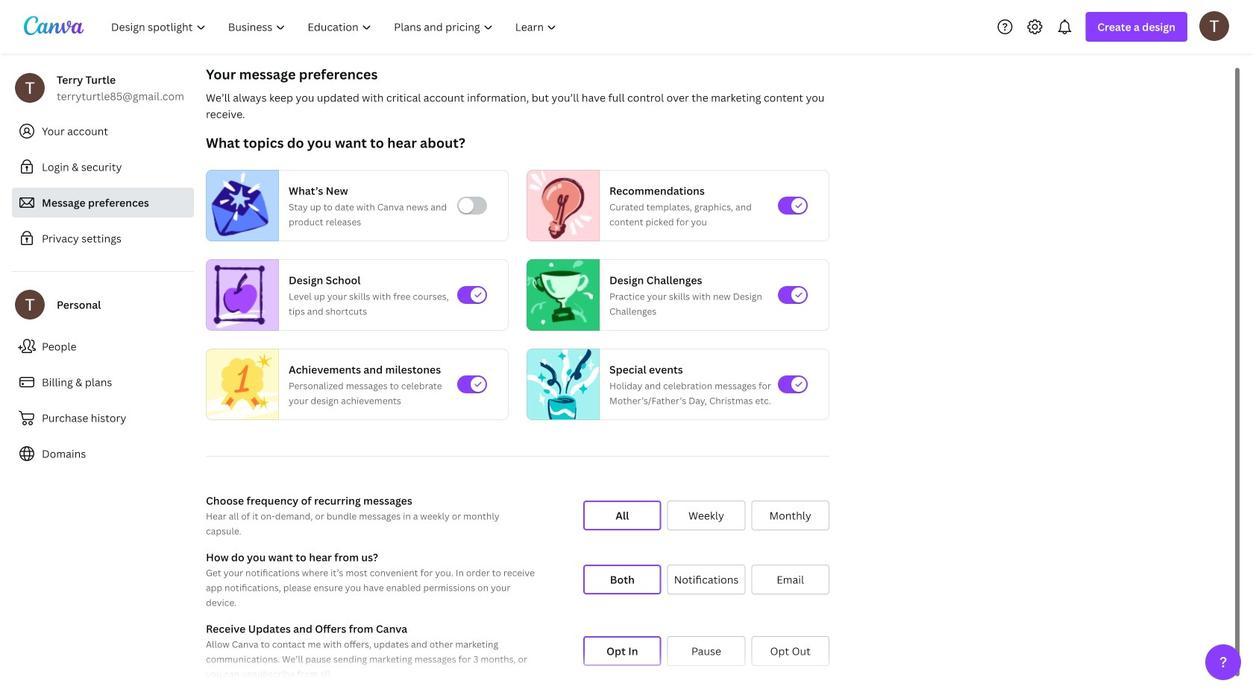 Task type: locate. For each thing, give the bounding box(es) containing it.
terry turtle image
[[1199, 11, 1229, 41]]

topic image
[[207, 170, 272, 242], [527, 170, 593, 242], [207, 260, 272, 331], [527, 260, 593, 331], [207, 346, 278, 424], [527, 346, 599, 424]]

top level navigation element
[[101, 12, 569, 42]]

None button
[[583, 501, 661, 531], [667, 501, 745, 531], [751, 501, 829, 531], [583, 565, 661, 595], [667, 565, 745, 595], [751, 565, 829, 595], [583, 637, 661, 667], [667, 637, 745, 667], [751, 637, 829, 667], [583, 501, 661, 531], [667, 501, 745, 531], [751, 501, 829, 531], [583, 565, 661, 595], [667, 565, 745, 595], [751, 565, 829, 595], [583, 637, 661, 667], [667, 637, 745, 667], [751, 637, 829, 667]]



Task type: vqa. For each thing, say whether or not it's contained in the screenshot.
Terry Turtle ICON at the top of the page
yes



